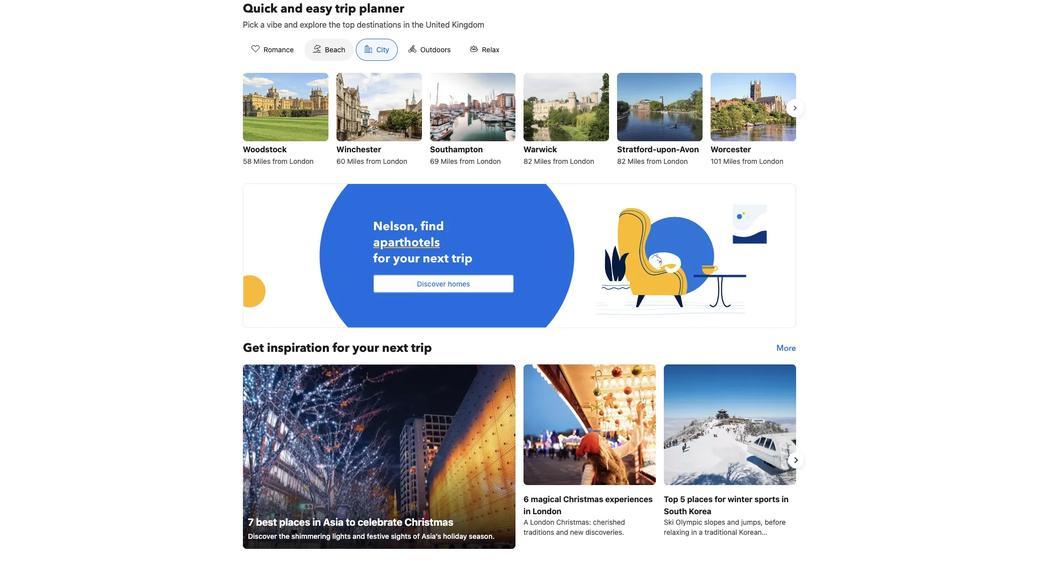 Task type: vqa. For each thing, say whether or not it's contained in the screenshot.
first from from left
yes



Task type: describe. For each thing, give the bounding box(es) containing it.
season.
[[469, 532, 495, 540]]

top 5 places for winter sports in south korea ski olympic slopes and jumps, before relaxing in a traditional korean bathhouse
[[664, 494, 789, 547]]

london inside worcester 101 miles from london
[[759, 157, 784, 165]]

london inside warwick 82 miles from london
[[570, 157, 594, 165]]

aparthotels
[[373, 235, 440, 251]]

beach button
[[304, 39, 354, 61]]

for for nelson, find aparthotels for your next trip
[[373, 251, 390, 267]]

trip inside quick and easy trip planner pick a vibe and explore the top destinations in the united kingdom
[[335, 0, 356, 17]]

in inside "7 best places in asia to celebrate christmas discover the shimmering lights and festive sights of asia's holiday season."
[[312, 516, 321, 528]]

south
[[664, 507, 687, 516]]

your inside nelson, find aparthotels for your next trip
[[393, 251, 420, 267]]

from for southampton
[[460, 157, 475, 165]]

0 vertical spatial discover
[[417, 280, 446, 288]]

discover homes
[[417, 280, 470, 288]]

more
[[777, 343, 796, 354]]

discoveries.
[[585, 528, 624, 536]]

winchester
[[337, 145, 381, 154]]

of
[[413, 532, 420, 540]]

shimmering
[[291, 532, 331, 540]]

traditions
[[524, 528, 554, 536]]

relax button
[[461, 39, 508, 61]]

london inside stratford-upon-avon 82 miles from london
[[664, 157, 688, 165]]

get inspiration for your next trip
[[243, 340, 432, 357]]

miles for woodstock
[[254, 157, 271, 165]]

from for worcester
[[742, 157, 757, 165]]

united
[[426, 20, 450, 29]]

city
[[376, 46, 389, 54]]

jumps,
[[741, 518, 763, 526]]

a inside 'top 5 places for winter sports in south korea ski olympic slopes and jumps, before relaxing in a traditional korean bathhouse'
[[699, 528, 703, 536]]

warwick
[[524, 145, 557, 154]]

stratford-
[[617, 145, 657, 154]]

bathhouse
[[664, 538, 698, 547]]

7
[[248, 516, 254, 528]]

the inside "7 best places in asia to celebrate christmas discover the shimmering lights and festive sights of asia's holiday season."
[[279, 532, 290, 540]]

winchester 60 miles from london
[[337, 145, 407, 165]]

from inside stratford-upon-avon 82 miles from london
[[647, 157, 662, 165]]

miles inside stratford-upon-avon 82 miles from london
[[628, 157, 645, 165]]

miles for worcester
[[723, 157, 740, 165]]

worcester
[[711, 145, 751, 154]]

london inside woodstock 58 miles from london
[[289, 157, 314, 165]]

explore
[[300, 20, 327, 29]]

slopes
[[704, 518, 725, 526]]

christmas:
[[556, 518, 591, 526]]

58
[[243, 157, 252, 165]]

find
[[421, 218, 444, 235]]

korea
[[689, 507, 712, 516]]

7 best places in asia to celebrate christmas discover the shimmering lights and festive sights of asia's holiday season.
[[248, 516, 495, 540]]

101
[[711, 157, 722, 165]]

woodstock
[[243, 145, 287, 154]]

in inside quick and easy trip planner pick a vibe and explore the top destinations in the united kingdom
[[403, 20, 410, 29]]

top
[[664, 494, 678, 504]]

60
[[337, 157, 345, 165]]

1 horizontal spatial the
[[329, 20, 341, 29]]

a
[[524, 518, 528, 526]]

miles for southampton
[[441, 157, 458, 165]]

celebrate
[[358, 516, 402, 528]]

cherished
[[593, 518, 625, 526]]

christmas inside "7 best places in asia to celebrate christmas discover the shimmering lights and festive sights of asia's holiday season."
[[405, 516, 453, 528]]

before
[[765, 518, 786, 526]]

sights
[[391, 532, 411, 540]]

vibe
[[267, 20, 282, 29]]

top 5 places for winter sports in south korea image
[[664, 364, 796, 485]]

asia
[[323, 516, 344, 528]]

london inside southampton 69 miles from london
[[477, 157, 501, 165]]

in right 'sports'
[[782, 494, 789, 504]]

destinations
[[357, 20, 401, 29]]

1 vertical spatial for
[[333, 340, 349, 357]]

82 inside warwick 82 miles from london
[[524, 157, 532, 165]]

quick
[[243, 0, 278, 17]]

69
[[430, 157, 439, 165]]

holiday
[[443, 532, 467, 540]]

from for winchester
[[366, 157, 381, 165]]

inspiration
[[267, 340, 330, 357]]

relax
[[482, 46, 500, 54]]



Task type: locate. For each thing, give the bounding box(es) containing it.
and up vibe at top
[[281, 0, 303, 17]]

82 down stratford-
[[617, 157, 626, 165]]

6
[[524, 494, 529, 504]]

for right inspiration
[[333, 340, 349, 357]]

0 vertical spatial places
[[687, 494, 713, 504]]

1 miles from the left
[[254, 157, 271, 165]]

and down to at the left bottom of the page
[[353, 532, 365, 540]]

christmas inside the 6 magical christmas experiences in london a london christmas: cherished traditions and new discoveries.
[[563, 494, 603, 504]]

miles down warwick
[[534, 157, 551, 165]]

miles down worcester
[[723, 157, 740, 165]]

a down 'olympic'
[[699, 528, 703, 536]]

avon
[[680, 145, 699, 154]]

miles down 'woodstock'
[[254, 157, 271, 165]]

easy
[[306, 0, 332, 17]]

for
[[373, 251, 390, 267], [333, 340, 349, 357], [715, 494, 726, 504]]

82
[[524, 157, 532, 165], [617, 157, 626, 165]]

3 from from the left
[[460, 157, 475, 165]]

discover
[[417, 280, 446, 288], [248, 532, 277, 540]]

places up korea
[[687, 494, 713, 504]]

for for top 5 places for winter sports in south korea ski olympic slopes and jumps, before relaxing in a traditional korean bathhouse
[[715, 494, 726, 504]]

2 vertical spatial for
[[715, 494, 726, 504]]

trip
[[335, 0, 356, 17], [452, 251, 473, 267], [411, 340, 432, 357]]

miles down stratford-
[[628, 157, 645, 165]]

the left shimmering
[[279, 532, 290, 540]]

2 vertical spatial trip
[[411, 340, 432, 357]]

1 from from the left
[[272, 157, 288, 165]]

1 horizontal spatial christmas
[[563, 494, 603, 504]]

miles for winchester
[[347, 157, 364, 165]]

4 from from the left
[[553, 157, 568, 165]]

from down southampton at the left top of page
[[460, 157, 475, 165]]

festive
[[367, 532, 389, 540]]

82 down warwick
[[524, 157, 532, 165]]

0 vertical spatial next
[[423, 251, 449, 267]]

and
[[281, 0, 303, 17], [284, 20, 298, 29], [727, 518, 739, 526], [556, 528, 568, 536], [353, 532, 365, 540]]

1 horizontal spatial for
[[373, 251, 390, 267]]

miles for warwick
[[534, 157, 551, 165]]

1 horizontal spatial your
[[393, 251, 420, 267]]

2 horizontal spatial trip
[[452, 251, 473, 267]]

6 magical christmas experiences in london a london christmas: cherished traditions and new discoveries.
[[524, 494, 653, 536]]

1 vertical spatial christmas
[[405, 516, 453, 528]]

the left united
[[412, 20, 424, 29]]

places for best
[[279, 516, 310, 528]]

stratford-upon-avon 82 miles from london
[[617, 145, 699, 165]]

christmas up asia's
[[405, 516, 453, 528]]

1 horizontal spatial discover
[[417, 280, 446, 288]]

upon-
[[657, 145, 680, 154]]

a inside quick and easy trip planner pick a vibe and explore the top destinations in the united kingdom
[[260, 20, 265, 29]]

from down upon-
[[647, 157, 662, 165]]

for down nelson,
[[373, 251, 390, 267]]

in inside the 6 magical christmas experiences in london a london christmas: cherished traditions and new discoveries.
[[524, 507, 531, 516]]

in down 'olympic'
[[691, 528, 697, 536]]

0 horizontal spatial places
[[279, 516, 310, 528]]

korean
[[739, 528, 762, 536]]

0 horizontal spatial for
[[333, 340, 349, 357]]

miles inside warwick 82 miles from london
[[534, 157, 551, 165]]

miles inside woodstock 58 miles from london
[[254, 157, 271, 165]]

pick
[[243, 20, 258, 29]]

miles down winchester
[[347, 157, 364, 165]]

from inside worcester 101 miles from london
[[742, 157, 757, 165]]

0 vertical spatial christmas
[[563, 494, 603, 504]]

london
[[289, 157, 314, 165], [383, 157, 407, 165], [477, 157, 501, 165], [570, 157, 594, 165], [664, 157, 688, 165], [759, 157, 784, 165], [533, 507, 562, 516], [530, 518, 554, 526]]

planner
[[359, 0, 404, 17]]

1 horizontal spatial trip
[[411, 340, 432, 357]]

discover down best
[[248, 532, 277, 540]]

from inside woodstock 58 miles from london
[[272, 157, 288, 165]]

top
[[343, 20, 355, 29]]

from down warwick
[[553, 157, 568, 165]]

quick and easy trip planner pick a vibe and explore the top destinations in the united kingdom
[[243, 0, 484, 29]]

experiences
[[605, 494, 653, 504]]

tab list containing romance
[[235, 39, 516, 61]]

winter
[[728, 494, 753, 504]]

2 82 from the left
[[617, 157, 626, 165]]

0 horizontal spatial discover
[[248, 532, 277, 540]]

places inside 'top 5 places for winter sports in south korea ski olympic slopes and jumps, before relaxing in a traditional korean bathhouse'
[[687, 494, 713, 504]]

2 horizontal spatial for
[[715, 494, 726, 504]]

best
[[256, 516, 277, 528]]

from for warwick
[[553, 157, 568, 165]]

worcester 101 miles from london
[[711, 145, 784, 165]]

1 vertical spatial trip
[[452, 251, 473, 267]]

more link
[[777, 340, 796, 356]]

82 inside stratford-upon-avon 82 miles from london
[[617, 157, 626, 165]]

romance button
[[243, 39, 302, 61]]

southampton
[[430, 145, 483, 154]]

region
[[235, 69, 804, 172]]

1 horizontal spatial a
[[699, 528, 703, 536]]

ski
[[664, 518, 674, 526]]

6 from from the left
[[742, 157, 757, 165]]

for inside nelson, find aparthotels for your next trip
[[373, 251, 390, 267]]

magical
[[531, 494, 561, 504]]

new
[[570, 528, 584, 536]]

lights
[[332, 532, 351, 540]]

get
[[243, 340, 264, 357]]

miles
[[254, 157, 271, 165], [347, 157, 364, 165], [441, 157, 458, 165], [534, 157, 551, 165], [628, 157, 645, 165], [723, 157, 740, 165]]

woodstock 58 miles from london
[[243, 145, 314, 165]]

2 horizontal spatial the
[[412, 20, 424, 29]]

in right the destinations
[[403, 20, 410, 29]]

christmas
[[563, 494, 603, 504], [405, 516, 453, 528]]

places up shimmering
[[279, 516, 310, 528]]

next inside nelson, find aparthotels for your next trip
[[423, 251, 449, 267]]

places inside "7 best places in asia to celebrate christmas discover the shimmering lights and festive sights of asia's holiday season."
[[279, 516, 310, 528]]

london inside winchester 60 miles from london
[[383, 157, 407, 165]]

your
[[393, 251, 420, 267], [352, 340, 379, 357]]

southampton 69 miles from london
[[430, 145, 501, 165]]

0 horizontal spatial 82
[[524, 157, 532, 165]]

5 from from the left
[[647, 157, 662, 165]]

7 best places in asia to celebrate christmas region
[[235, 364, 804, 557]]

0 vertical spatial your
[[393, 251, 420, 267]]

1 vertical spatial next
[[382, 340, 408, 357]]

in up a
[[524, 507, 531, 516]]

next image
[[790, 454, 802, 467]]

tab list
[[235, 39, 516, 61]]

city button
[[356, 39, 398, 61]]

nelson, find aparthotels for your next trip
[[373, 218, 473, 267]]

1 82 from the left
[[524, 157, 532, 165]]

1 horizontal spatial 82
[[617, 157, 626, 165]]

trip inside nelson, find aparthotels for your next trip
[[452, 251, 473, 267]]

olympic
[[676, 518, 702, 526]]

from for woodstock
[[272, 157, 288, 165]]

2 from from the left
[[366, 157, 381, 165]]

4 miles from the left
[[534, 157, 551, 165]]

0 horizontal spatial trip
[[335, 0, 356, 17]]

discover left homes
[[417, 280, 446, 288]]

romance
[[264, 46, 294, 54]]

for left winter
[[715, 494, 726, 504]]

from inside winchester 60 miles from london
[[366, 157, 381, 165]]

0 vertical spatial a
[[260, 20, 265, 29]]

from inside warwick 82 miles from london
[[553, 157, 568, 165]]

and inside "7 best places in asia to celebrate christmas discover the shimmering lights and festive sights of asia's holiday season."
[[353, 532, 365, 540]]

0 horizontal spatial your
[[352, 340, 379, 357]]

homes
[[448, 280, 470, 288]]

and right vibe at top
[[284, 20, 298, 29]]

0 vertical spatial trip
[[335, 0, 356, 17]]

from down 'woodstock'
[[272, 157, 288, 165]]

relaxing
[[664, 528, 689, 536]]

sports
[[755, 494, 780, 504]]

outdoors
[[420, 46, 451, 54]]

0 horizontal spatial next
[[382, 340, 408, 357]]

and inside 'top 5 places for winter sports in south korea ski olympic slopes and jumps, before relaxing in a traditional korean bathhouse'
[[727, 518, 739, 526]]

the left top
[[329, 20, 341, 29]]

a left vibe at top
[[260, 20, 265, 29]]

6 magical christmas experiences in london image
[[524, 364, 656, 485]]

1 horizontal spatial places
[[687, 494, 713, 504]]

from
[[272, 157, 288, 165], [366, 157, 381, 165], [460, 157, 475, 165], [553, 157, 568, 165], [647, 157, 662, 165], [742, 157, 757, 165]]

kingdom
[[452, 20, 484, 29]]

0 horizontal spatial christmas
[[405, 516, 453, 528]]

0 horizontal spatial the
[[279, 532, 290, 540]]

in
[[403, 20, 410, 29], [782, 494, 789, 504], [524, 507, 531, 516], [312, 516, 321, 528], [691, 528, 697, 536]]

3 miles from the left
[[441, 157, 458, 165]]

a
[[260, 20, 265, 29], [699, 528, 703, 536]]

asia's
[[422, 532, 441, 540]]

outdoors button
[[400, 39, 459, 61]]

1 vertical spatial discover
[[248, 532, 277, 540]]

the
[[329, 20, 341, 29], [412, 20, 424, 29], [279, 532, 290, 540]]

region containing woodstock
[[235, 69, 804, 172]]

and up traditional
[[727, 518, 739, 526]]

miles down southampton at the left top of page
[[441, 157, 458, 165]]

nelson,
[[373, 218, 418, 235]]

miles inside southampton 69 miles from london
[[441, 157, 458, 165]]

christmas up christmas:
[[563, 494, 603, 504]]

0 horizontal spatial a
[[260, 20, 265, 29]]

places
[[687, 494, 713, 504], [279, 516, 310, 528]]

for inside 'top 5 places for winter sports in south korea ski olympic slopes and jumps, before relaxing in a traditional korean bathhouse'
[[715, 494, 726, 504]]

1 vertical spatial your
[[352, 340, 379, 357]]

in up shimmering
[[312, 516, 321, 528]]

and inside the 6 magical christmas experiences in london a london christmas: cherished traditions and new discoveries.
[[556, 528, 568, 536]]

from inside southampton 69 miles from london
[[460, 157, 475, 165]]

2 miles from the left
[[347, 157, 364, 165]]

miles inside worcester 101 miles from london
[[723, 157, 740, 165]]

1 vertical spatial a
[[699, 528, 703, 536]]

from down worcester
[[742, 157, 757, 165]]

1 horizontal spatial next
[[423, 251, 449, 267]]

and left new
[[556, 528, 568, 536]]

beach
[[325, 46, 345, 54]]

6 miles from the left
[[723, 157, 740, 165]]

to
[[346, 516, 356, 528]]

miles inside winchester 60 miles from london
[[347, 157, 364, 165]]

discover inside "7 best places in asia to celebrate christmas discover the shimmering lights and festive sights of asia's holiday season."
[[248, 532, 277, 540]]

5 miles from the left
[[628, 157, 645, 165]]

0 vertical spatial for
[[373, 251, 390, 267]]

from down winchester
[[366, 157, 381, 165]]

warwick 82 miles from london
[[524, 145, 594, 165]]

places for 5
[[687, 494, 713, 504]]

next
[[423, 251, 449, 267], [382, 340, 408, 357]]

1 vertical spatial places
[[279, 516, 310, 528]]

traditional
[[705, 528, 737, 536]]

5
[[680, 494, 685, 504]]



